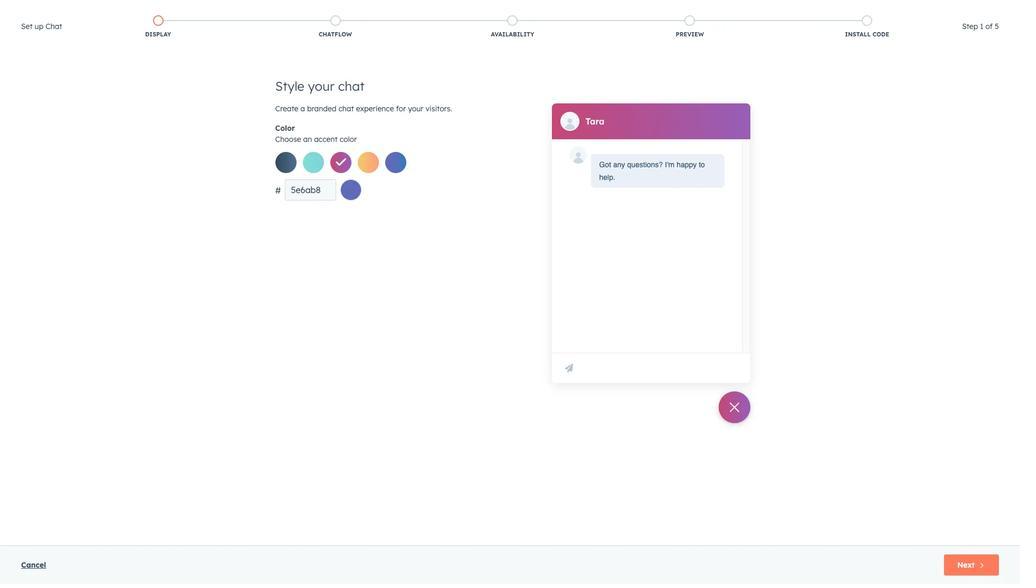Task type: locate. For each thing, give the bounding box(es) containing it.
experience
[[356, 104, 394, 114]]

accent
[[314, 135, 338, 144]]

chat
[[338, 78, 365, 94], [339, 104, 354, 114]]

up
[[35, 22, 43, 31]]

chat right branded
[[339, 104, 354, 114]]

list
[[70, 13, 956, 41]]

set up chat heading
[[21, 20, 62, 33]]

preview list item
[[602, 13, 779, 41]]

chat up "create a branded chat experience for your visitors."
[[338, 78, 365, 94]]

your
[[308, 78, 335, 94], [408, 104, 424, 114]]

questions?
[[628, 161, 663, 169]]

visitors.
[[426, 104, 452, 114]]

None text field
[[285, 180, 336, 201]]

chatflow
[[319, 31, 352, 38]]

1 vertical spatial chat
[[339, 104, 354, 114]]

1 horizontal spatial your
[[408, 104, 424, 114]]

for
[[396, 104, 406, 114]]

your up branded
[[308, 78, 335, 94]]

create
[[275, 104, 299, 114]]

0 horizontal spatial your
[[308, 78, 335, 94]]

chatflow list item
[[247, 13, 424, 41]]

Search HubSpot search field
[[872, 22, 1002, 40]]

3 menu item from the left
[[835, 0, 858, 17]]

menu item
[[758, 0, 812, 17], [812, 0, 835, 17], [835, 0, 858, 17]]

0 vertical spatial your
[[308, 78, 335, 94]]

preview
[[676, 31, 704, 38]]

1 vertical spatial your
[[408, 104, 424, 114]]

your right the for
[[408, 104, 424, 114]]

#
[[275, 185, 281, 196]]

next button
[[945, 555, 1000, 576]]

chat
[[46, 22, 62, 31]]

happy
[[677, 161, 697, 169]]

availability
[[491, 31, 535, 38]]

code
[[873, 31, 890, 38]]

color
[[340, 135, 357, 144]]

menu
[[758, 0, 1008, 21]]

next
[[958, 561, 975, 570]]

an
[[303, 135, 312, 144]]

1 menu item from the left
[[758, 0, 812, 17]]

install
[[845, 31, 871, 38]]



Task type: describe. For each thing, give the bounding box(es) containing it.
set
[[21, 22, 33, 31]]

install code
[[845, 31, 890, 38]]

got any questions? i'm happy to help.
[[600, 161, 705, 182]]

create a branded chat experience for your visitors.
[[275, 104, 452, 114]]

choose
[[275, 135, 301, 144]]

0 vertical spatial chat
[[338, 78, 365, 94]]

display
[[145, 31, 171, 38]]

cancel button
[[21, 559, 46, 572]]

of
[[986, 22, 993, 31]]

step
[[963, 22, 979, 31]]

help button
[[858, 0, 876, 17]]

search image
[[996, 26, 1006, 36]]

install code list item
[[779, 13, 956, 41]]

tara
[[586, 116, 605, 127]]

style
[[275, 78, 305, 94]]

1
[[981, 22, 984, 31]]

availability list item
[[424, 13, 602, 41]]

display list item
[[70, 13, 247, 41]]

help.
[[600, 173, 616, 182]]

i'm
[[665, 161, 675, 169]]

agent says: got any questions? i'm happy to help. element
[[600, 158, 716, 184]]

a
[[301, 104, 305, 114]]

got
[[600, 161, 611, 169]]

help image
[[862, 5, 871, 14]]

2 menu item from the left
[[812, 0, 835, 17]]

branded
[[307, 104, 337, 114]]

cancel
[[21, 561, 46, 570]]

color choose an accent color
[[275, 124, 357, 144]]

to
[[699, 161, 705, 169]]

any
[[614, 161, 625, 169]]

step 1 of 5
[[963, 22, 1000, 31]]

style your chat
[[275, 78, 365, 94]]

5
[[995, 22, 1000, 31]]

list containing display
[[70, 13, 956, 41]]

set up chat
[[21, 22, 62, 31]]

search button
[[991, 22, 1011, 40]]

color
[[275, 124, 295, 133]]



Task type: vqa. For each thing, say whether or not it's contained in the screenshot.
Press to sort. image to the left
no



